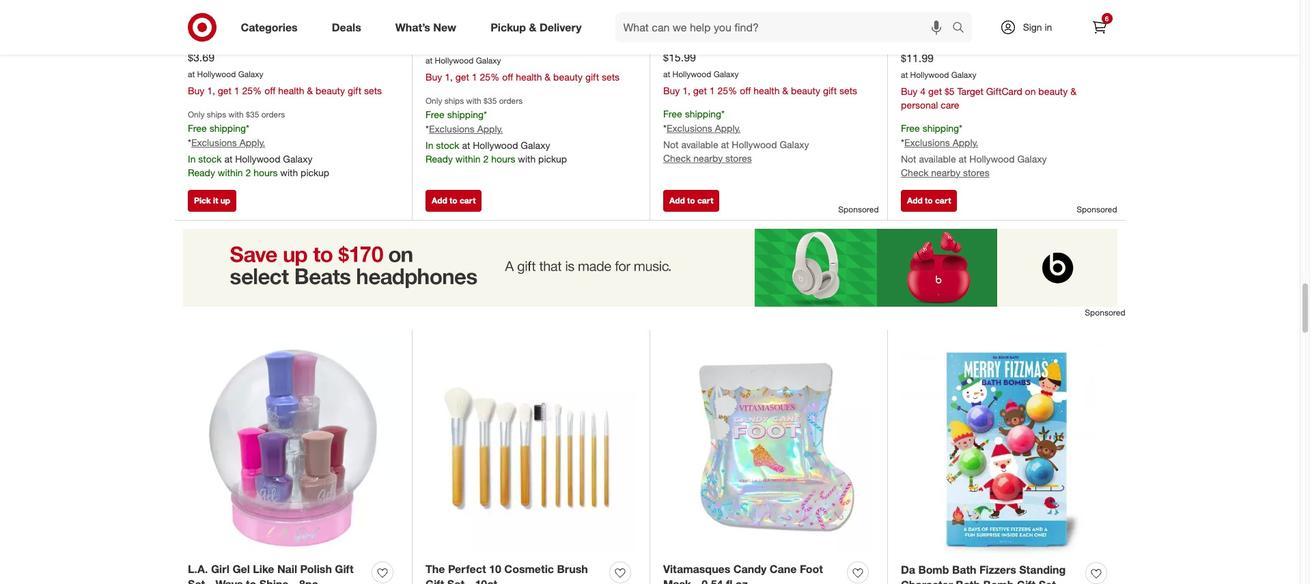 Task type: describe. For each thing, give the bounding box(es) containing it.
add to cart for $11.99
[[907, 196, 951, 206]]

gel
[[233, 562, 250, 576]]

at hollywood galaxy
[[426, 55, 501, 66]]

1 horizontal spatial off
[[502, 71, 513, 83]]

only ships with $35 orders free shipping * * exclusions apply. in stock at  hollywood galaxy ready within 2 hours with pickup for up
[[188, 109, 329, 178]]

free shipping * * exclusions apply. not available at hollywood galaxy check nearby stores for $15.99
[[663, 108, 809, 164]]

hollywood inside $3.69 at hollywood galaxy buy 1, get 1 25% off health & beauty gift sets
[[197, 69, 236, 79]]

what's new
[[395, 20, 457, 34]]

1 horizontal spatial sets
[[602, 71, 620, 83]]

25% for $15.99
[[718, 85, 738, 96]]

2 add to cart button from the left
[[663, 190, 720, 212]]

check nearby stores button for $15.99
[[663, 152, 752, 165]]

available for $11.99
[[919, 153, 956, 164]]

fantasy by masque bar link
[[188, 16, 289, 30]]

bar
[[274, 17, 289, 29]]

pickup & delivery link
[[479, 12, 599, 42]]

vitamasques candy cane foot mask - 0.54 fl oz
[[663, 562, 823, 584]]

& inside $3.69 at hollywood galaxy buy 1, get 1 25% off health & beauty gift sets
[[307, 85, 313, 96]]

1 vertical spatial bath
[[956, 578, 981, 584]]

target
[[958, 85, 984, 97]]

vitamasques candy cane foot mask - 0.54 fl oz link
[[663, 561, 842, 584]]

stock for pick
[[198, 153, 222, 165]]

$15.99 at hollywood galaxy buy 1, get 1 25% off health & beauty gift sets
[[663, 51, 858, 96]]

1 horizontal spatial 1,
[[445, 71, 453, 83]]

fizzers
[[980, 563, 1017, 576]]

buy 1, get 1 25% off health & beauty gift sets
[[426, 71, 620, 83]]

2 add from the left
[[670, 196, 685, 206]]

1 horizontal spatial gift
[[586, 71, 599, 83]]

at inside $15.99 at hollywood galaxy buy 1, get 1 25% off health & beauty gift sets
[[663, 69, 670, 79]]

galaxy inside $15.99 at hollywood galaxy buy 1, get 1 25% off health & beauty gift sets
[[714, 69, 739, 79]]

0.54
[[702, 578, 723, 584]]

2 for up
[[246, 167, 251, 178]]

3pc
[[985, 2, 1005, 16]]

pickup & delivery
[[491, 20, 582, 34]]

only for add to cart
[[426, 96, 442, 106]]

galaxy inside $3.69 at hollywood galaxy buy 1, get 1 25% off health & beauty gift sets
[[238, 69, 263, 79]]

beauty inside $11.99 at hollywood galaxy buy 4 get $5 target giftcard on beauty & personal care sponsored
[[1039, 85, 1068, 97]]

foot
[[800, 562, 823, 576]]

add for only
[[432, 196, 447, 206]]

search
[[946, 22, 979, 35]]

beauty inside $3.69 at hollywood galaxy buy 1, get 1 25% off health & beauty gift sets
[[316, 85, 345, 96]]

get down at hollywood galaxy
[[456, 71, 469, 83]]

in for pick it up
[[188, 153, 196, 165]]

10
[[489, 562, 501, 576]]

cosmetic
[[504, 562, 554, 576]]

exclusions apply. link for $3.69
[[191, 137, 265, 148]]

l.a. girl gel like nail polish gift set - ways to shine - 8pc link
[[188, 561, 366, 584]]

holiday
[[1013, 0, 1051, 0]]

to inside l.a. girl gel like nail polish gift set - ways to shine - 8pc
[[246, 578, 256, 584]]

cart for $11.99
[[935, 196, 951, 206]]

ships for it
[[207, 109, 226, 120]]

only ships with $35 orders free shipping * * exclusions apply. in stock at  hollywood galaxy ready within 2 hours with pickup for cart
[[426, 96, 567, 165]]

health for $15.99
[[754, 85, 780, 96]]

hours for cart
[[491, 153, 516, 165]]

brush
[[557, 562, 588, 576]]

pickup for pick it up
[[301, 167, 329, 178]]

sign in link
[[988, 12, 1074, 42]]

sets for $15.99
[[840, 85, 858, 96]]

girl
[[211, 562, 230, 576]]

buy for $11.99
[[901, 85, 918, 97]]

set inside l.a. girl gel like nail polish gift set - ways to shine - 8pc
[[188, 578, 205, 584]]

on
[[1025, 85, 1036, 97]]

cane
[[770, 562, 797, 576]]

categories
[[241, 20, 298, 34]]

sign
[[1023, 21, 1042, 33]]

exclusions apply. link for $11.99
[[905, 136, 979, 148]]

perfect
[[448, 562, 486, 576]]

the perfect 10 cosmetic brush gift set - 10ct
[[426, 562, 588, 584]]

get for $11.99
[[929, 85, 942, 97]]

5
[[944, 32, 948, 42]]

exclusions apply. link for $15.99
[[667, 122, 741, 134]]

fl
[[726, 578, 733, 584]]

8pc
[[299, 578, 318, 584]]

4
[[921, 85, 926, 97]]

essie
[[901, 0, 928, 0]]

1 horizontal spatial health
[[516, 71, 542, 83]]

maybelline
[[663, 17, 710, 29]]

free shipping * * exclusions apply. not available at hollywood galaxy check nearby stores for $11.99
[[901, 122, 1047, 178]]

in for add to cart
[[426, 139, 434, 151]]

standing
[[1020, 563, 1066, 576]]

sets for $3.69
[[364, 85, 382, 96]]

6
[[1105, 14, 1109, 23]]

da
[[901, 563, 916, 576]]

What can we help you find? suggestions appear below search field
[[615, 12, 956, 42]]

not for $11.99
[[901, 153, 917, 164]]

25% for $3.69
[[242, 85, 262, 96]]

$11.99
[[901, 51, 934, 65]]

$15.99
[[663, 51, 696, 64]]

delivery
[[540, 20, 582, 34]]

gift for $3.69
[[348, 85, 362, 96]]

beauty inside $15.99 at hollywood galaxy buy 1, get 1 25% off health & beauty gift sets
[[791, 85, 821, 96]]

masque
[[237, 17, 271, 29]]

cart for only
[[460, 196, 476, 206]]

nearby for $11.99
[[932, 167, 961, 178]]

it
[[213, 196, 218, 206]]

0 horizontal spatial bomb
[[919, 563, 949, 576]]

the perfect 10 cosmetic brush gift set - 10ct link
[[426, 561, 604, 584]]

gift inside l.a. girl gel like nail polish gift set - ways to shine - 8pc
[[335, 562, 354, 576]]

search button
[[946, 12, 979, 45]]

oz
[[736, 578, 748, 584]]

what's new link
[[384, 12, 474, 42]]

limited
[[931, 0, 970, 0]]

hollywood inside $15.99 at hollywood galaxy buy 1, get 1 25% off health & beauty gift sets
[[673, 69, 712, 79]]

in
[[1045, 21, 1053, 33]]

vitamasques
[[663, 562, 731, 576]]

ready for pick it up
[[188, 167, 215, 178]]

fantasy by masque bar
[[188, 17, 289, 29]]

gift inside essie limited edition holiday nail polish gift set - 3pc
[[936, 2, 955, 16]]

ways
[[216, 578, 243, 584]]

2 for cart
[[483, 153, 489, 165]]

stores for $15.99
[[726, 152, 752, 164]]

$3.69 at hollywood galaxy buy 1, get 1 25% off health & beauty gift sets
[[188, 51, 382, 96]]

add to cart for only
[[432, 196, 476, 206]]

1 link
[[663, 30, 874, 42]]

within for add to cart
[[456, 153, 481, 165]]

check for $15.99
[[663, 152, 691, 164]]

giftcard
[[986, 85, 1023, 97]]

essie limited edition holiday nail polish gift set - 3pc link
[[901, 0, 1080, 17]]

pick it up
[[194, 196, 230, 206]]

gift inside the perfect 10 cosmetic brush gift set - 10ct
[[426, 578, 444, 584]]

personal
[[901, 99, 938, 111]]

1 inside $3.69 at hollywood galaxy buy 1, get 1 25% off health & beauty gift sets
[[234, 85, 240, 96]]

- down girl
[[208, 578, 213, 584]]

1, for $3.69
[[207, 85, 215, 96]]

- inside vitamasques candy cane foot mask - 0.54 fl oz
[[695, 578, 699, 584]]



Task type: vqa. For each thing, say whether or not it's contained in the screenshot.
the top save
no



Task type: locate. For each thing, give the bounding box(es) containing it.
0 horizontal spatial 2
[[246, 167, 251, 178]]

0 horizontal spatial only ships with $35 orders free shipping * * exclusions apply. in stock at  hollywood galaxy ready within 2 hours with pickup
[[188, 109, 329, 178]]

0 horizontal spatial in
[[188, 153, 196, 165]]

like
[[253, 562, 274, 576]]

0 horizontal spatial orders
[[262, 109, 285, 120]]

1 horizontal spatial 25%
[[480, 71, 500, 83]]

$5
[[945, 85, 955, 97]]

health for $3.69
[[278, 85, 304, 96]]

vitamasques candy cane foot mask - 0.54 fl oz image
[[663, 343, 874, 553], [663, 343, 874, 553]]

up
[[221, 196, 230, 206]]

1 vertical spatial not
[[901, 153, 917, 164]]

1 horizontal spatial not
[[901, 153, 917, 164]]

buy for $3.69
[[188, 85, 205, 96]]

1 horizontal spatial bomb
[[984, 578, 1014, 584]]

25% down 1 link
[[718, 85, 738, 96]]

0 vertical spatial $35
[[484, 96, 497, 106]]

sets inside $15.99 at hollywood galaxy buy 1, get 1 25% off health & beauty gift sets
[[840, 85, 858, 96]]

pick
[[194, 196, 211, 206]]

1
[[706, 31, 710, 41], [472, 71, 477, 83], [234, 85, 240, 96], [710, 85, 715, 96]]

2 horizontal spatial 25%
[[718, 85, 738, 96]]

6 link
[[1085, 12, 1115, 42]]

- down edition
[[978, 2, 982, 16]]

ships down $3.69
[[207, 109, 226, 120]]

1 horizontal spatial polish
[[901, 2, 933, 16]]

1, inside $15.99 at hollywood galaxy buy 1, get 1 25% off health & beauty gift sets
[[683, 85, 691, 96]]

da bomb bath fizzers standing character bath bomb gift set 
[[901, 563, 1066, 584]]

health down 1 link
[[754, 85, 780, 96]]

ready
[[426, 153, 453, 165], [188, 167, 215, 178]]

1, down at hollywood galaxy
[[445, 71, 453, 83]]

0 vertical spatial polish
[[901, 2, 933, 16]]

1, inside $3.69 at hollywood galaxy buy 1, get 1 25% off health & beauty gift sets
[[207, 85, 215, 96]]

nail up shine
[[277, 562, 297, 576]]

gift for $15.99
[[823, 85, 837, 96]]

only ships with $35 orders free shipping * * exclusions apply. in stock at  hollywood galaxy ready within 2 hours with pickup down buy 1, get 1 25% off health & beauty gift sets
[[426, 96, 567, 165]]

check nearby stores button for $11.99
[[901, 166, 990, 180]]

0 vertical spatial check
[[663, 152, 691, 164]]

- down vitamasques
[[695, 578, 699, 584]]

set down perfect at bottom
[[447, 578, 465, 584]]

candy
[[734, 562, 767, 576]]

0 horizontal spatial pickup
[[301, 167, 329, 178]]

5 link
[[901, 31, 1112, 43]]

0 vertical spatial bomb
[[919, 563, 949, 576]]

off down 1 link
[[740, 85, 751, 96]]

gift inside $3.69 at hollywood galaxy buy 1, get 1 25% off health & beauty gift sets
[[348, 85, 362, 96]]

0 vertical spatial stores
[[726, 152, 752, 164]]

1 vertical spatial $35
[[246, 109, 259, 120]]

categories link
[[229, 12, 315, 42]]

25% down at hollywood galaxy
[[480, 71, 500, 83]]

0 horizontal spatial 25%
[[242, 85, 262, 96]]

set inside da bomb bath fizzers standing character bath bomb gift set
[[1039, 578, 1056, 584]]

1 vertical spatial in
[[188, 153, 196, 165]]

0 horizontal spatial sets
[[364, 85, 382, 96]]

get down "by"
[[218, 85, 232, 96]]

set inside essie limited edition holiday nail polish gift set - 3pc
[[958, 2, 975, 16]]

set
[[958, 2, 975, 16], [188, 578, 205, 584], [447, 578, 465, 584], [1039, 578, 1056, 584]]

get down "$15.99"
[[693, 85, 707, 96]]

stores for $11.99
[[963, 167, 990, 178]]

1 horizontal spatial ships
[[445, 96, 464, 106]]

beauty down delivery
[[554, 71, 583, 83]]

2
[[483, 153, 489, 165], [246, 167, 251, 178]]

1 horizontal spatial 2
[[483, 153, 489, 165]]

0 horizontal spatial check
[[663, 152, 691, 164]]

0 vertical spatial nail
[[1054, 0, 1074, 0]]

bath down the fizzers
[[956, 578, 981, 584]]

0 vertical spatial available
[[682, 139, 719, 150]]

1 horizontal spatial orders
[[499, 96, 523, 106]]

0 vertical spatial ready
[[426, 153, 453, 165]]

by
[[224, 17, 234, 29]]

1 vertical spatial ready
[[188, 167, 215, 178]]

1, down $3.69
[[207, 85, 215, 96]]

- inside the perfect 10 cosmetic brush gift set - 10ct
[[468, 578, 472, 584]]

0 horizontal spatial ships
[[207, 109, 226, 120]]

sets inside $3.69 at hollywood galaxy buy 1, get 1 25% off health & beauty gift sets
[[364, 85, 382, 96]]

1 add from the left
[[432, 196, 447, 206]]

only down at hollywood galaxy
[[426, 96, 442, 106]]

new
[[433, 20, 457, 34]]

1 vertical spatial stores
[[963, 167, 990, 178]]

orders down $3.69 at hollywood galaxy buy 1, get 1 25% off health & beauty gift sets
[[262, 109, 285, 120]]

polish down essie
[[901, 2, 933, 16]]

0 vertical spatial orders
[[499, 96, 523, 106]]

0 horizontal spatial stock
[[198, 153, 222, 165]]

0 horizontal spatial polish
[[300, 562, 332, 576]]

2 horizontal spatial add
[[907, 196, 923, 206]]

1 vertical spatial nearby
[[932, 167, 961, 178]]

0 horizontal spatial add to cart
[[432, 196, 476, 206]]

1 horizontal spatial free shipping * * exclusions apply. not available at hollywood galaxy check nearby stores
[[901, 122, 1047, 178]]

health
[[516, 71, 542, 83], [278, 85, 304, 96], [754, 85, 780, 96]]

1 vertical spatial polish
[[300, 562, 332, 576]]

not
[[663, 139, 679, 150], [901, 153, 917, 164]]

orders down buy 1, get 1 25% off health & beauty gift sets
[[499, 96, 523, 106]]

get for $15.99
[[693, 85, 707, 96]]

care
[[941, 99, 960, 111]]

0 vertical spatial check nearby stores button
[[663, 152, 752, 165]]

l.a. girl gel like nail polish gift set - ways to shine - 8pc image
[[188, 343, 398, 553], [188, 343, 398, 553]]

buy inside $15.99 at hollywood galaxy buy 1, get 1 25% off health & beauty gift sets
[[663, 85, 680, 96]]

0 vertical spatial 2
[[483, 153, 489, 165]]

1 vertical spatial orders
[[262, 109, 285, 120]]

0 horizontal spatial hours
[[254, 167, 278, 178]]

&
[[529, 20, 537, 34], [545, 71, 551, 83], [307, 85, 313, 96], [783, 85, 789, 96], [1071, 85, 1077, 97]]

bath left the fizzers
[[952, 563, 977, 576]]

2 add to cart from the left
[[670, 196, 714, 206]]

only for pick it up
[[188, 109, 205, 120]]

da bomb bath fizzers standing character bath bomb gift set - 5oz/6ct image
[[901, 343, 1112, 554], [901, 343, 1112, 554]]

0 vertical spatial pickup
[[539, 153, 567, 165]]

sign in
[[1023, 21, 1053, 33]]

3 cart from the left
[[935, 196, 951, 206]]

1 horizontal spatial only
[[426, 96, 442, 106]]

1 vertical spatial stock
[[198, 153, 222, 165]]

l.a. girl gel like nail polish gift set - ways to shine - 8pc
[[188, 562, 354, 584]]

0 vertical spatial nearby
[[694, 152, 723, 164]]

2 horizontal spatial add to cart button
[[901, 190, 958, 212]]

stock
[[436, 139, 460, 151], [198, 153, 222, 165]]

add for $11.99
[[907, 196, 923, 206]]

0 vertical spatial ships
[[445, 96, 464, 106]]

polish inside essie limited edition holiday nail polish gift set - 3pc
[[901, 2, 933, 16]]

within
[[456, 153, 481, 165], [218, 167, 243, 178]]

- inside essie limited edition holiday nail polish gift set - 3pc
[[978, 2, 982, 16]]

buy down at hollywood galaxy
[[426, 71, 442, 83]]

1 horizontal spatial pickup
[[539, 153, 567, 165]]

3 add to cart from the left
[[907, 196, 951, 206]]

shipping
[[685, 108, 722, 120], [447, 109, 484, 120], [923, 122, 959, 134], [210, 122, 246, 134]]

in
[[426, 139, 434, 151], [188, 153, 196, 165]]

0 horizontal spatial off
[[265, 85, 276, 96]]

2 horizontal spatial gift
[[823, 85, 837, 96]]

at
[[426, 55, 433, 66], [188, 69, 195, 79], [663, 69, 670, 79], [901, 70, 908, 80], [721, 139, 729, 150], [462, 139, 470, 151], [959, 153, 967, 164], [224, 153, 233, 165]]

1 horizontal spatial only ships with $35 orders free shipping * * exclusions apply. in stock at  hollywood galaxy ready within 2 hours with pickup
[[426, 96, 567, 165]]

galaxy inside $11.99 at hollywood galaxy buy 4 get $5 target giftcard on beauty & personal care sponsored
[[952, 70, 977, 80]]

1 horizontal spatial cart
[[698, 196, 714, 206]]

1 horizontal spatial add
[[670, 196, 685, 206]]

2 cart from the left
[[698, 196, 714, 206]]

deals
[[332, 20, 361, 34]]

free
[[663, 108, 682, 120], [426, 109, 445, 120], [901, 122, 920, 134], [188, 122, 207, 134]]

1, down "$15.99"
[[683, 85, 691, 96]]

sponsored inside $11.99 at hollywood galaxy buy 4 get $5 target giftcard on beauty & personal care sponsored
[[1077, 205, 1118, 215]]

1 horizontal spatial check
[[901, 167, 929, 178]]

0 vertical spatial not
[[663, 139, 679, 150]]

apply.
[[715, 122, 741, 134], [477, 123, 503, 135], [953, 136, 979, 148], [240, 137, 265, 148]]

check
[[663, 152, 691, 164], [901, 167, 929, 178]]

off down the categories link on the top left of the page
[[265, 85, 276, 96]]

nail inside l.a. girl gel like nail polish gift set - ways to shine - 8pc
[[277, 562, 297, 576]]

1 horizontal spatial check nearby stores button
[[901, 166, 990, 180]]

0 vertical spatial within
[[456, 153, 481, 165]]

1 horizontal spatial in
[[426, 139, 434, 151]]

buy down "$15.99"
[[663, 85, 680, 96]]

0 horizontal spatial ready
[[188, 167, 215, 178]]

beauty
[[554, 71, 583, 83], [316, 85, 345, 96], [791, 85, 821, 96], [1039, 85, 1068, 97]]

stock for add
[[436, 139, 460, 151]]

available
[[682, 139, 719, 150], [919, 153, 956, 164]]

l.a.
[[188, 562, 208, 576]]

health down the categories link on the top left of the page
[[278, 85, 304, 96]]

off inside $15.99 at hollywood galaxy buy 1, get 1 25% off health & beauty gift sets
[[740, 85, 751, 96]]

$35 for add to cart
[[484, 96, 497, 106]]

0 horizontal spatial check nearby stores button
[[663, 152, 752, 165]]

add to cart button for $11.99
[[901, 190, 958, 212]]

the perfect 10 cosmetic brush gift set - 10ct image
[[426, 343, 636, 553], [426, 343, 636, 553]]

0 horizontal spatial 1,
[[207, 85, 215, 96]]

0 vertical spatial bath
[[952, 563, 977, 576]]

0 horizontal spatial cart
[[460, 196, 476, 206]]

nail
[[1054, 0, 1074, 0], [277, 562, 297, 576]]

pickup
[[491, 20, 526, 34]]

ships
[[445, 96, 464, 106], [207, 109, 226, 120]]

1 horizontal spatial stores
[[963, 167, 990, 178]]

buy left 4
[[901, 85, 918, 97]]

25% inside $15.99 at hollywood galaxy buy 1, get 1 25% off health & beauty gift sets
[[718, 85, 738, 96]]

free shipping * * exclusions apply. not available at hollywood galaxy check nearby stores down $15.99 at hollywood galaxy buy 1, get 1 25% off health & beauty gift sets
[[663, 108, 809, 164]]

beauty right on at top right
[[1039, 85, 1068, 97]]

get right 4
[[929, 85, 942, 97]]

not for $15.99
[[663, 139, 679, 150]]

25% down categories
[[242, 85, 262, 96]]

10ct
[[475, 578, 497, 584]]

0 vertical spatial only
[[426, 96, 442, 106]]

1 horizontal spatial within
[[456, 153, 481, 165]]

2 horizontal spatial 1,
[[683, 85, 691, 96]]

beauty down deals in the left of the page
[[316, 85, 345, 96]]

nail right 'holiday'
[[1054, 0, 1074, 0]]

get inside $15.99 at hollywood galaxy buy 1, get 1 25% off health & beauty gift sets
[[693, 85, 707, 96]]

1 horizontal spatial hours
[[491, 153, 516, 165]]

at inside $3.69 at hollywood galaxy buy 1, get 1 25% off health & beauty gift sets
[[188, 69, 195, 79]]

pickup for add to cart
[[539, 153, 567, 165]]

health inside $15.99 at hollywood galaxy buy 1, get 1 25% off health & beauty gift sets
[[754, 85, 780, 96]]

hours
[[491, 153, 516, 165], [254, 167, 278, 178]]

2 horizontal spatial cart
[[935, 196, 951, 206]]

& inside $11.99 at hollywood galaxy buy 4 get $5 target giftcard on beauty & personal care sponsored
[[1071, 85, 1077, 97]]

add
[[432, 196, 447, 206], [670, 196, 685, 206], [907, 196, 923, 206]]

off inside $3.69 at hollywood galaxy buy 1, get 1 25% off health & beauty gift sets
[[265, 85, 276, 96]]

deals link
[[320, 12, 378, 42]]

1 cart from the left
[[460, 196, 476, 206]]

1 horizontal spatial available
[[919, 153, 956, 164]]

the
[[426, 562, 445, 576]]

0 horizontal spatial free shipping * * exclusions apply. not available at hollywood galaxy check nearby stores
[[663, 108, 809, 164]]

1 vertical spatial bomb
[[984, 578, 1014, 584]]

1 vertical spatial hours
[[254, 167, 278, 178]]

$35 for pick it up
[[246, 109, 259, 120]]

advertisement region
[[175, 229, 1126, 307]]

edition
[[973, 0, 1009, 0]]

sets
[[602, 71, 620, 83], [364, 85, 382, 96], [840, 85, 858, 96]]

off for $15.99
[[740, 85, 751, 96]]

health down pickup & delivery on the left of the page
[[516, 71, 542, 83]]

gift inside $15.99 at hollywood galaxy buy 1, get 1 25% off health & beauty gift sets
[[823, 85, 837, 96]]

nail for like
[[277, 562, 297, 576]]

$35 down buy 1, get 1 25% off health & beauty gift sets
[[484, 96, 497, 106]]

1 add to cart from the left
[[432, 196, 476, 206]]

buy inside $3.69 at hollywood galaxy buy 1, get 1 25% off health & beauty gift sets
[[188, 85, 205, 96]]

1 vertical spatial check nearby stores button
[[901, 166, 990, 180]]

add to cart button for only
[[426, 190, 482, 212]]

$35 down $3.69 at hollywood galaxy buy 1, get 1 25% off health & beauty gift sets
[[246, 109, 259, 120]]

0 horizontal spatial add to cart button
[[426, 190, 482, 212]]

at inside $11.99 at hollywood galaxy buy 4 get $5 target giftcard on beauty & personal care sponsored
[[901, 70, 908, 80]]

0 vertical spatial hours
[[491, 153, 516, 165]]

set down standing
[[1039, 578, 1056, 584]]

only
[[426, 96, 442, 106], [188, 109, 205, 120]]

get inside $11.99 at hollywood galaxy buy 4 get $5 target giftcard on beauty & personal care sponsored
[[929, 85, 942, 97]]

25% inside $3.69 at hollywood galaxy buy 1, get 1 25% off health & beauty gift sets
[[242, 85, 262, 96]]

$3.69
[[188, 51, 215, 64]]

2 horizontal spatial off
[[740, 85, 751, 96]]

bomb up character
[[919, 563, 949, 576]]

add to cart button
[[426, 190, 482, 212], [663, 190, 720, 212], [901, 190, 958, 212]]

gift
[[586, 71, 599, 83], [348, 85, 362, 96], [823, 85, 837, 96]]

to
[[450, 196, 458, 206], [687, 196, 695, 206], [925, 196, 933, 206], [246, 578, 256, 584]]

orders for pick it up
[[262, 109, 285, 120]]

1 vertical spatial 2
[[246, 167, 251, 178]]

set down l.a.
[[188, 578, 205, 584]]

nail inside essie limited edition holiday nail polish gift set - 3pc
[[1054, 0, 1074, 0]]

fantasy
[[188, 17, 221, 29]]

pickup
[[539, 153, 567, 165], [301, 167, 329, 178]]

beauty down 1 link
[[791, 85, 821, 96]]

- down perfect at bottom
[[468, 578, 472, 584]]

check for $11.99
[[901, 167, 929, 178]]

bath
[[952, 563, 977, 576], [956, 578, 981, 584]]

orders for add to cart
[[499, 96, 523, 106]]

& inside $15.99 at hollywood galaxy buy 1, get 1 25% off health & beauty gift sets
[[783, 85, 789, 96]]

$11.99 at hollywood galaxy buy 4 get $5 target giftcard on beauty & personal care sponsored
[[901, 51, 1118, 215]]

within for pick it up
[[218, 167, 243, 178]]

buy for $15.99
[[663, 85, 680, 96]]

2 horizontal spatial health
[[754, 85, 780, 96]]

polish for essie limited edition holiday nail polish gift set - 3pc
[[901, 2, 933, 16]]

off down pickup
[[502, 71, 513, 83]]

ships for to
[[445, 96, 464, 106]]

gift inside da bomb bath fizzers standing character bath bomb gift set
[[1017, 578, 1036, 584]]

1 horizontal spatial stock
[[436, 139, 460, 151]]

off
[[502, 71, 513, 83], [265, 85, 276, 96], [740, 85, 751, 96]]

ready for add to cart
[[426, 153, 453, 165]]

essie limited edition holiday nail polish gift set - 3pc
[[901, 0, 1074, 16]]

1 horizontal spatial ready
[[426, 153, 453, 165]]

0 vertical spatial in
[[426, 139, 434, 151]]

polish up 8pc
[[300, 562, 332, 576]]

1 horizontal spatial nearby
[[932, 167, 961, 178]]

nearby for $15.99
[[694, 152, 723, 164]]

off for $3.69
[[265, 85, 276, 96]]

- left 8pc
[[292, 578, 296, 584]]

buy down $3.69
[[188, 85, 205, 96]]

set inside the perfect 10 cosmetic brush gift set - 10ct
[[447, 578, 465, 584]]

0 horizontal spatial stores
[[726, 152, 752, 164]]

available for $15.99
[[682, 139, 719, 150]]

1 add to cart button from the left
[[426, 190, 482, 212]]

0 vertical spatial stock
[[436, 139, 460, 151]]

cart
[[460, 196, 476, 206], [698, 196, 714, 206], [935, 196, 951, 206]]

buy
[[426, 71, 442, 83], [188, 85, 205, 96], [663, 85, 680, 96], [901, 85, 918, 97]]

exclusions apply. link
[[667, 122, 741, 134], [429, 123, 503, 135], [905, 136, 979, 148], [191, 137, 265, 148]]

0 horizontal spatial not
[[663, 139, 679, 150]]

character
[[901, 578, 953, 584]]

1 horizontal spatial nail
[[1054, 0, 1074, 0]]

set down limited
[[958, 2, 975, 16]]

polish inside l.a. girl gel like nail polish gift set - ways to shine - 8pc
[[300, 562, 332, 576]]

1 horizontal spatial add to cart button
[[663, 190, 720, 212]]

only down $3.69
[[188, 109, 205, 120]]

stores
[[726, 152, 752, 164], [963, 167, 990, 178]]

0 horizontal spatial available
[[682, 139, 719, 150]]

hours for up
[[254, 167, 278, 178]]

0 horizontal spatial nail
[[277, 562, 297, 576]]

maybelline link
[[663, 16, 710, 30]]

nail for holiday
[[1054, 0, 1074, 0]]

what's
[[395, 20, 430, 34]]

only ships with $35 orders free shipping * * exclusions apply. in stock at  hollywood galaxy ready within 2 hours with pickup up up
[[188, 109, 329, 178]]

3 add to cart button from the left
[[901, 190, 958, 212]]

ships down at hollywood galaxy
[[445, 96, 464, 106]]

health inside $3.69 at hollywood galaxy buy 1, get 1 25% off health & beauty gift sets
[[278, 85, 304, 96]]

with
[[466, 96, 482, 106], [229, 109, 244, 120], [518, 153, 536, 165], [280, 167, 298, 178]]

1 inside $15.99 at hollywood galaxy buy 1, get 1 25% off health & beauty gift sets
[[710, 85, 715, 96]]

3 add from the left
[[907, 196, 923, 206]]

exclusions
[[667, 122, 713, 134], [429, 123, 475, 135], [905, 136, 950, 148], [191, 137, 237, 148]]

1, for $15.99
[[683, 85, 691, 96]]

0 horizontal spatial add
[[432, 196, 447, 206]]

mask
[[663, 578, 691, 584]]

1 vertical spatial within
[[218, 167, 243, 178]]

get for $3.69
[[218, 85, 232, 96]]

free shipping * * exclusions apply. not available at hollywood galaxy check nearby stores
[[663, 108, 809, 164], [901, 122, 1047, 178]]

hollywood inside $11.99 at hollywood galaxy buy 4 get $5 target giftcard on beauty & personal care sponsored
[[911, 70, 949, 80]]

buy inside $11.99 at hollywood galaxy buy 4 get $5 target giftcard on beauty & personal care sponsored
[[901, 85, 918, 97]]

pick it up button
[[188, 190, 237, 212]]

shine
[[260, 578, 289, 584]]

free shipping * * exclusions apply. not available at hollywood galaxy check nearby stores down care
[[901, 122, 1047, 178]]

bomb down the fizzers
[[984, 578, 1014, 584]]

get inside $3.69 at hollywood galaxy buy 1, get 1 25% off health & beauty gift sets
[[218, 85, 232, 96]]

nearby
[[694, 152, 723, 164], [932, 167, 961, 178]]

da bomb bath fizzers standing character bath bomb gift set link
[[901, 562, 1080, 584]]

1 vertical spatial nail
[[277, 562, 297, 576]]

polish for l.a. girl gel like nail polish gift set - ways to shine - 8pc
[[300, 562, 332, 576]]

$35
[[484, 96, 497, 106], [246, 109, 259, 120]]



